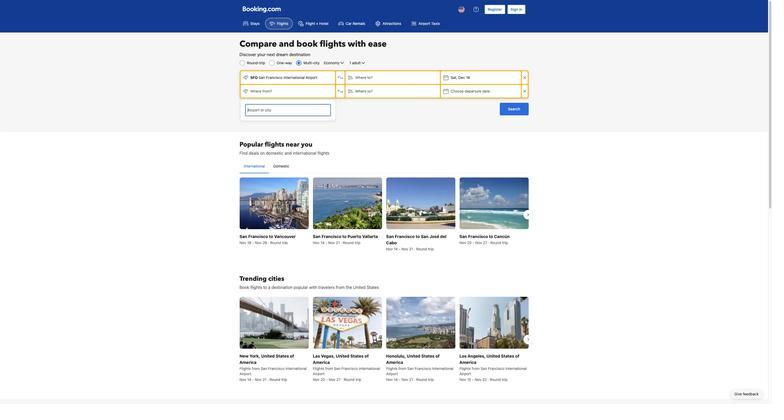 Task type: describe. For each thing, give the bounding box(es) containing it.
of for los angeles, united states of america
[[515, 354, 519, 359]]

a inside 'button'
[[252, 107, 254, 112]]

sat,
[[451, 75, 457, 80]]

airport inside 'link'
[[419, 21, 430, 26]]

to for puerto
[[342, 235, 347, 239]]

choose departure date button
[[441, 85, 521, 98]]

sfo
[[250, 75, 258, 80]]

from for las vegas, united states of america
[[325, 367, 333, 371]]

where to? for sat, dec 16
[[355, 75, 373, 80]]

- inside the los angeles, united states of america flights from san francisco international airport nov 15 - nov 22 · round trip
[[472, 378, 474, 382]]

flights up 'domestic'
[[265, 141, 284, 149]]

josé
[[430, 235, 439, 239]]

trip inside 'san francisco to puerto vallarta nov 14 - nov 21 · round trip'
[[355, 241, 360, 246]]

- inside honolulu, united states of america flights from san francisco international airport nov 14 - nov 21 · round trip
[[399, 378, 401, 382]]

francisco inside honolulu, united states of america flights from san francisco international airport nov 14 - nov 21 · round trip
[[415, 367, 431, 371]]

27 inside the san francisco to cancún nov 20 - nov 27 · round trip
[[483, 241, 487, 246]]

· inside san francisco to vancouver nov 19 - nov 26 · round trip
[[268, 241, 269, 246]]

honolulu,
[[386, 354, 406, 359]]

cancún
[[494, 235, 510, 239]]

adult
[[352, 61, 361, 65]]

round inside 'san francisco to puerto vallarta nov 14 - nov 21 · round trip'
[[343, 241, 354, 246]]

flight + hotel
[[306, 21, 328, 26]]

francisco inside new york, united states of america flights from san francisco international airport nov 14 - nov 21 · round trip
[[268, 367, 285, 371]]

departure
[[465, 89, 481, 94]]

francisco inside 'san francisco to puerto vallarta nov 14 - nov 21 · round trip'
[[322, 235, 341, 239]]

15
[[467, 378, 471, 382]]

book
[[240, 286, 249, 290]]

city
[[314, 61, 320, 65]]

new
[[240, 354, 249, 359]]

add a flight button
[[240, 103, 268, 116]]

way
[[285, 61, 292, 65]]

states for las vegas, united states of america
[[350, 354, 364, 359]]

trip inside the los angeles, united states of america flights from san francisco international airport nov 15 - nov 22 · round trip
[[502, 378, 507, 382]]

airport taxis
[[419, 21, 440, 26]]

san francisco to cancún nov 20 - nov 27 · round trip
[[459, 235, 510, 246]]

angeles,
[[468, 354, 486, 359]]

united for las vegas, united states of america
[[336, 354, 349, 359]]

flights inside compare and book flights with ease discover your next dream destination
[[320, 38, 346, 50]]

attractions link
[[371, 18, 406, 29]]

where from? button
[[241, 85, 335, 98]]

cabo
[[386, 241, 397, 246]]

trip inside honolulu, united states of america flights from san francisco international airport nov 14 - nov 21 · round trip
[[428, 378, 434, 382]]

stays
[[250, 21, 260, 26]]

francisco inside the los angeles, united states of america flights from san francisco international airport nov 15 - nov 22 · round trip
[[488, 367, 505, 371]]

27 inside las vegas, united states of america flights from san francisco international airport nov 20 - nov 27 · round trip
[[336, 378, 341, 382]]

trip inside las vegas, united states of america flights from san francisco international airport nov 20 - nov 27 · round trip
[[356, 378, 361, 382]]

from inside honolulu, united states of america flights from san francisco international airport nov 14 - nov 21 · round trip
[[398, 367, 406, 371]]

· inside las vegas, united states of america flights from san francisco international airport nov 20 - nov 27 · round trip
[[342, 378, 343, 382]]

give feedback button
[[730, 390, 763, 400]]

round inside the san francisco to san josé del cabo nov 14 - nov 21 · round trip
[[416, 247, 427, 252]]

search button
[[500, 103, 529, 116]]

trending
[[240, 275, 267, 284]]

- inside las vegas, united states of america flights from san francisco international airport nov 20 - nov 27 · round trip
[[326, 378, 328, 382]]

airport inside new york, united states of america flights from san francisco international airport nov 14 - nov 21 · round trip
[[240, 372, 251, 377]]

round inside san francisco to vancouver nov 19 - nov 26 · round trip
[[270, 241, 281, 246]]

trip inside new york, united states of america flights from san francisco international airport nov 14 - nov 21 · round trip
[[281, 378, 287, 382]]

to? for sat, dec 16
[[367, 75, 373, 80]]

1
[[349, 61, 351, 65]]

sfo san francisco international airport
[[250, 75, 317, 80]]

deals
[[249, 151, 259, 156]]

flights inside flights link
[[277, 21, 288, 26]]

sat, dec 16
[[451, 75, 470, 80]]

trip inside the san francisco to san josé del cabo nov 14 - nov 21 · round trip
[[428, 247, 434, 252]]

from for new york, united states of america
[[252, 367, 260, 371]]

- inside the san francisco to san josé del cabo nov 14 - nov 21 · round trip
[[399, 247, 401, 252]]

flights for new york, united states of america
[[240, 367, 251, 371]]

in
[[519, 7, 522, 12]]

taxis
[[431, 21, 440, 26]]

airport inside honolulu, united states of america flights from san francisco international airport nov 14 - nov 21 · round trip
[[386, 372, 398, 377]]

popular flights near you find deals on domestic and international flights
[[240, 141, 329, 156]]

round inside new york, united states of america flights from san francisco international airport nov 14 - nov 21 · round trip
[[270, 378, 280, 382]]

round-
[[247, 61, 259, 65]]

one-way
[[277, 61, 292, 65]]

- inside the san francisco to cancún nov 20 - nov 27 · round trip
[[473, 241, 474, 246]]

sat, dec 16 button
[[441, 71, 521, 84]]

- inside san francisco to vancouver nov 19 - nov 26 · round trip
[[252, 241, 254, 246]]

san inside san francisco to vancouver nov 19 - nov 26 · round trip
[[240, 235, 247, 239]]

san francisco to vancouver image
[[240, 178, 309, 230]]

21 inside 'san francisco to puerto vallarta nov 14 - nov 21 · round trip'
[[336, 241, 340, 246]]

next
[[267, 52, 275, 57]]

car rentals
[[346, 21, 365, 26]]

international inside the los angeles, united states of america flights from san francisco international airport nov 15 - nov 22 · round trip
[[506, 367, 527, 371]]

register
[[488, 7, 502, 12]]

where for choose departure date
[[355, 89, 366, 94]]

21 inside honolulu, united states of america flights from san francisco international airport nov 14 - nov 21 · round trip
[[409, 378, 413, 382]]

flight
[[255, 107, 265, 112]]

where to? button for choose
[[346, 85, 440, 98]]

flights link
[[265, 18, 293, 29]]

san inside the los angeles, united states of america flights from san francisco international airport nov 15 - nov 22 · round trip
[[481, 367, 487, 371]]

add a flight
[[243, 107, 265, 112]]

international inside las vegas, united states of america flights from san francisco international airport nov 20 - nov 27 · round trip
[[359, 367, 380, 371]]

las
[[313, 354, 320, 359]]

near
[[286, 141, 299, 149]]

round inside las vegas, united states of america flights from san francisco international airport nov 20 - nov 27 · round trip
[[344, 378, 355, 382]]

you
[[301, 141, 312, 149]]

your
[[257, 52, 266, 57]]

las vegas, united states of america flights from san francisco international airport nov 20 - nov 27 · round trip
[[313, 354, 380, 382]]

compare and book flights with ease discover your next dream destination
[[240, 38, 387, 57]]

from?
[[262, 89, 272, 94]]

destination inside compare and book flights with ease discover your next dream destination
[[289, 52, 310, 57]]

22
[[482, 378, 487, 382]]

airport taxis link
[[407, 18, 444, 29]]

states inside honolulu, united states of america flights from san francisco international airport nov 14 - nov 21 · round trip
[[421, 354, 435, 359]]

san inside new york, united states of america flights from san francisco international airport nov 14 - nov 21 · round trip
[[261, 367, 267, 371]]

+
[[316, 21, 318, 26]]

flight
[[306, 21, 315, 26]]

los angeles, united states of america flights from san francisco international airport nov 15 - nov 22 · round trip
[[459, 354, 527, 382]]

register link
[[485, 5, 505, 14]]

flight + hotel link
[[294, 18, 333, 29]]

hotel
[[319, 21, 328, 26]]

popular
[[240, 141, 263, 149]]

francisco inside san francisco to vancouver nov 19 - nov 26 · round trip
[[248, 235, 268, 239]]

Airport or city text field
[[247, 107, 329, 113]]

region containing new york, united states of america
[[235, 295, 533, 385]]

give feedback
[[734, 393, 759, 397]]

19
[[247, 241, 251, 246]]

20 inside the san francisco to cancún nov 20 - nov 27 · round trip
[[467, 241, 472, 246]]

from inside trending cities book flights to a destination popular with travelers from the united states
[[336, 286, 345, 290]]

14 inside honolulu, united states of america flights from san francisco international airport nov 14 - nov 21 · round trip
[[394, 378, 398, 382]]

san francisco to vancouver nov 19 - nov 26 · round trip
[[240, 235, 296, 246]]

the
[[346, 286, 352, 290]]

to for vancouver
[[269, 235, 273, 239]]

flights inside trending cities book flights to a destination popular with travelers from the united states
[[250, 286, 262, 290]]

multi-
[[304, 61, 314, 65]]

domestic
[[273, 164, 289, 169]]

book
[[297, 38, 318, 50]]



Task type: locate. For each thing, give the bounding box(es) containing it.
to for cancún
[[489, 235, 493, 239]]

from left the
[[336, 286, 345, 290]]

to inside trending cities book flights to a destination popular with travelers from the united states
[[263, 286, 267, 290]]

flights right international in the top left of the page
[[318, 151, 329, 156]]

popular
[[294, 286, 308, 290]]

sign
[[511, 7, 518, 12]]

1 horizontal spatial with
[[348, 38, 366, 50]]

- inside 'san francisco to puerto vallarta nov 14 - nov 21 · round trip'
[[326, 241, 327, 246]]

states inside trending cities book flights to a destination popular with travelers from the united states
[[367, 286, 379, 290]]

of
[[290, 354, 294, 359], [365, 354, 369, 359], [436, 354, 440, 359], [515, 354, 519, 359]]

united right honolulu,
[[407, 354, 420, 359]]

san inside 'san francisco to puerto vallarta nov 14 - nov 21 · round trip'
[[313, 235, 321, 239]]

· inside honolulu, united states of america flights from san francisco international airport nov 14 - nov 21 · round trip
[[414, 378, 415, 382]]

21 inside the san francisco to san josé del cabo nov 14 - nov 21 · round trip
[[409, 247, 413, 252]]

vegas,
[[321, 354, 335, 359]]

0 vertical spatial destination
[[289, 52, 310, 57]]

round inside the san francisco to cancún nov 20 - nov 27 · round trip
[[490, 241, 501, 246]]

attractions
[[383, 21, 401, 26]]

· inside the san francisco to cancún nov 20 - nov 27 · round trip
[[488, 241, 489, 246]]

1 vertical spatial where to? button
[[346, 85, 440, 98]]

0 horizontal spatial 27
[[336, 378, 341, 382]]

2 america from the left
[[313, 361, 330, 365]]

america inside honolulu, united states of america flights from san francisco international airport nov 14 - nov 21 · round trip
[[386, 361, 403, 365]]

0 vertical spatial 27
[[483, 241, 487, 246]]

nov
[[240, 241, 246, 246], [255, 241, 262, 246], [313, 241, 320, 246], [328, 241, 335, 246], [459, 241, 466, 246], [475, 241, 482, 246], [386, 247, 393, 252], [402, 247, 408, 252], [240, 378, 246, 382], [255, 378, 262, 382], [313, 378, 320, 382], [329, 378, 335, 382], [386, 378, 393, 382], [402, 378, 408, 382], [459, 378, 466, 382], [475, 378, 481, 382]]

26
[[263, 241, 267, 246]]

find
[[240, 151, 248, 156]]

of inside honolulu, united states of america flights from san francisco international airport nov 14 - nov 21 · round trip
[[436, 354, 440, 359]]

states for los angeles, united states of america
[[501, 354, 514, 359]]

1 vertical spatial region
[[235, 295, 533, 385]]

airport up 15
[[459, 372, 471, 377]]

san francisco to puerto vallarta nov 14 - nov 21 · round trip
[[313, 235, 378, 246]]

international
[[293, 151, 316, 156]]

14 inside the san francisco to san josé del cabo nov 14 - nov 21 · round trip
[[394, 247, 398, 252]]

with right popular at the bottom of page
[[309, 286, 317, 290]]

0 vertical spatial where to? button
[[346, 71, 440, 84]]

·
[[268, 241, 269, 246], [341, 241, 342, 246], [488, 241, 489, 246], [414, 247, 415, 252], [267, 378, 269, 382], [342, 378, 343, 382], [414, 378, 415, 382], [488, 378, 489, 382]]

francisco inside las vegas, united states of america flights from san francisco international airport nov 20 - nov 27 · round trip
[[341, 367, 358, 371]]

0 vertical spatial and
[[279, 38, 294, 50]]

one-
[[277, 61, 285, 65]]

from down york,
[[252, 367, 260, 371]]

2 region from the top
[[235, 295, 533, 385]]

honolulu, united states of america flights from san francisco international airport nov 14 - nov 21 · round trip
[[386, 354, 453, 382]]

sign in link
[[507, 5, 525, 14]]

airport down multi-city
[[306, 75, 317, 80]]

0 horizontal spatial 20
[[321, 378, 325, 382]]

of inside las vegas, united states of america flights from san francisco international airport nov 20 - nov 27 · round trip
[[365, 354, 369, 359]]

states inside new york, united states of america flights from san francisco international airport nov 14 - nov 21 · round trip
[[276, 354, 289, 359]]

21
[[336, 241, 340, 246], [409, 247, 413, 252], [263, 378, 266, 382], [409, 378, 413, 382]]

1 america from the left
[[240, 361, 256, 365]]

choose
[[451, 89, 464, 94]]

united right the
[[353, 286, 366, 290]]

states for new york, united states of america
[[276, 354, 289, 359]]

and inside popular flights near you find deals on domestic and international flights
[[285, 151, 292, 156]]

date
[[482, 89, 490, 94]]

united right angeles,
[[487, 354, 500, 359]]

1 of from the left
[[290, 354, 294, 359]]

vancouver
[[274, 235, 296, 239]]

1 vertical spatial 27
[[336, 378, 341, 382]]

with inside compare and book flights with ease discover your next dream destination
[[348, 38, 366, 50]]

1 horizontal spatial 27
[[483, 241, 487, 246]]

america inside the los angeles, united states of america flights from san francisco international airport nov 15 - nov 22 · round trip
[[459, 361, 476, 365]]

1 vertical spatial destination
[[271, 286, 293, 290]]

united inside the los angeles, united states of america flights from san francisco international airport nov 15 - nov 22 · round trip
[[487, 354, 500, 359]]

where to? for choose departure date
[[355, 89, 373, 94]]

1 vertical spatial where to?
[[355, 89, 373, 94]]

united for los angeles, united states of america
[[487, 354, 500, 359]]

20
[[467, 241, 472, 246], [321, 378, 325, 382]]

flights inside honolulu, united states of america flights from san francisco international airport nov 14 - nov 21 · round trip
[[386, 367, 397, 371]]

economy
[[324, 61, 339, 65]]

international
[[284, 75, 305, 80], [244, 164, 265, 169], [286, 367, 307, 371], [359, 367, 380, 371], [432, 367, 453, 371], [506, 367, 527, 371]]

airport down new
[[240, 372, 251, 377]]

· inside new york, united states of america flights from san francisco international airport nov 14 - nov 21 · round trip
[[267, 378, 269, 382]]

international button
[[240, 160, 269, 173]]

flights up economy
[[320, 38, 346, 50]]

tab list containing international
[[240, 160, 529, 174]]

region containing san francisco to vancouver
[[235, 176, 533, 254]]

international inside honolulu, united states of america flights from san francisco international airport nov 14 - nov 21 · round trip
[[432, 367, 453, 371]]

from inside the los angeles, united states of america flights from san francisco international airport nov 15 - nov 22 · round trip
[[472, 367, 480, 371]]

international inside international button
[[244, 164, 265, 169]]

with
[[348, 38, 366, 50], [309, 286, 317, 290]]

- inside new york, united states of america flights from san francisco international airport nov 14 - nov 21 · round trip
[[252, 378, 254, 382]]

flights inside the los angeles, united states of america flights from san francisco international airport nov 15 - nov 22 · round trip
[[459, 367, 471, 371]]

and
[[279, 38, 294, 50], [285, 151, 292, 156]]

1 horizontal spatial a
[[268, 286, 270, 290]]

united inside trending cities book flights to a destination popular with travelers from the united states
[[353, 286, 366, 290]]

united inside honolulu, united states of america flights from san francisco international airport nov 14 - nov 21 · round trip
[[407, 354, 420, 359]]

27
[[483, 241, 487, 246], [336, 378, 341, 382]]

discover
[[240, 52, 256, 57]]

1 adult
[[349, 61, 361, 65]]

airport down the las
[[313, 372, 325, 377]]

domestic button
[[269, 160, 294, 173]]

honolulu, united states of america image
[[386, 298, 455, 349]]

20 inside las vegas, united states of america flights from san francisco international airport nov 20 - nov 27 · round trip
[[321, 378, 325, 382]]

domestic
[[266, 151, 283, 156]]

travelers
[[318, 286, 335, 290]]

1 where to? button from the top
[[346, 71, 440, 84]]

america for los
[[459, 361, 476, 365]]

of for new york, united states of america
[[290, 354, 294, 359]]

states inside the los angeles, united states of america flights from san francisco international airport nov 15 - nov 22 · round trip
[[501, 354, 514, 359]]

united inside new york, united states of america flights from san francisco international airport nov 14 - nov 21 · round trip
[[261, 354, 275, 359]]

to inside the san francisco to cancún nov 20 - nov 27 · round trip
[[489, 235, 493, 239]]

round inside honolulu, united states of america flights from san francisco international airport nov 14 - nov 21 · round trip
[[416, 378, 427, 382]]

1 vertical spatial with
[[309, 286, 317, 290]]

from
[[336, 286, 345, 290], [252, 367, 260, 371], [325, 367, 333, 371], [398, 367, 406, 371], [472, 367, 480, 371]]

1 to? from the top
[[367, 75, 373, 80]]

los
[[459, 354, 467, 359]]

car
[[346, 21, 352, 26]]

2 where to? from the top
[[355, 89, 373, 94]]

america down the las
[[313, 361, 330, 365]]

16
[[466, 75, 470, 80]]

vallarta
[[362, 235, 378, 239]]

round
[[270, 241, 281, 246], [343, 241, 354, 246], [490, 241, 501, 246], [416, 247, 427, 252], [270, 378, 280, 382], [344, 378, 355, 382], [416, 378, 427, 382], [490, 378, 501, 382]]

add
[[243, 107, 251, 112]]

feedback
[[743, 393, 759, 397]]

los angeles, united states of america image
[[459, 298, 529, 349]]

las vegas, united states of america image
[[313, 298, 382, 349]]

1 region from the top
[[235, 176, 533, 254]]

from inside las vegas, united states of america flights from san francisco international airport nov 20 - nov 27 · round trip
[[325, 367, 333, 371]]

with up adult
[[348, 38, 366, 50]]

flights for las vegas, united states of america
[[313, 367, 324, 371]]

america down new
[[240, 361, 256, 365]]

· inside the los angeles, united states of america flights from san francisco international airport nov 15 - nov 22 · round trip
[[488, 378, 489, 382]]

0 horizontal spatial with
[[309, 286, 317, 290]]

0 vertical spatial to?
[[367, 75, 373, 80]]

round-trip
[[247, 61, 265, 65]]

and down near
[[285, 151, 292, 156]]

san inside honolulu, united states of america flights from san francisco international airport nov 14 - nov 21 · round trip
[[407, 367, 414, 371]]

destination
[[289, 52, 310, 57], [271, 286, 293, 290]]

sign in
[[511, 7, 522, 12]]

and up dream
[[279, 38, 294, 50]]

airport inside the los angeles, united states of america flights from san francisco international airport nov 15 - nov 22 · round trip
[[459, 372, 471, 377]]

tab list
[[240, 160, 529, 174]]

new york, united states of america flights from san francisco international airport nov 14 - nov 21 · round trip
[[240, 354, 307, 382]]

america down honolulu,
[[386, 361, 403, 365]]

21 inside new york, united states of america flights from san francisco international airport nov 14 - nov 21 · round trip
[[263, 378, 266, 382]]

trip inside the san francisco to cancún nov 20 - nov 27 · round trip
[[502, 241, 508, 246]]

1 horizontal spatial 20
[[467, 241, 472, 246]]

1 where to? from the top
[[355, 75, 373, 80]]

where inside dropdown button
[[250, 89, 261, 94]]

choose departure date
[[451, 89, 490, 94]]

destination up multi-
[[289, 52, 310, 57]]

1 vertical spatial to?
[[367, 89, 373, 94]]

0 vertical spatial where to?
[[355, 75, 373, 80]]

2 to? from the top
[[367, 89, 373, 94]]

3 of from the left
[[436, 354, 440, 359]]

to for san
[[416, 235, 420, 239]]

destination down cities
[[271, 286, 293, 290]]

4 america from the left
[[459, 361, 476, 365]]

cities
[[268, 275, 284, 284]]

and inside compare and book flights with ease discover your next dream destination
[[279, 38, 294, 50]]

· inside 'san francisco to puerto vallarta nov 14 - nov 21 · round trip'
[[341, 241, 342, 246]]

on
[[260, 151, 265, 156]]

· inside the san francisco to san josé del cabo nov 14 - nov 21 · round trip
[[414, 247, 415, 252]]

airport down honolulu,
[[386, 372, 398, 377]]

car rentals link
[[334, 18, 370, 29]]

from down vegas,
[[325, 367, 333, 371]]

airport left taxis
[[419, 21, 430, 26]]

14 inside 'san francisco to puerto vallarta nov 14 - nov 21 · round trip'
[[321, 241, 325, 246]]

destination inside trending cities book flights to a destination popular with travelers from the united states
[[271, 286, 293, 290]]

york,
[[250, 354, 260, 359]]

to
[[269, 235, 273, 239], [342, 235, 347, 239], [416, 235, 420, 239], [489, 235, 493, 239], [263, 286, 267, 290]]

4 of from the left
[[515, 354, 519, 359]]

1 vertical spatial and
[[285, 151, 292, 156]]

compare
[[240, 38, 277, 50]]

francisco inside the san francisco to cancún nov 20 - nov 27 · round trip
[[468, 235, 488, 239]]

america for las
[[313, 361, 330, 365]]

where to? button for sat,
[[346, 71, 440, 84]]

to left vancouver
[[269, 235, 273, 239]]

a inside trending cities book flights to a destination popular with travelers from the united states
[[268, 286, 270, 290]]

dream
[[276, 52, 288, 57]]

flights down 'trending'
[[250, 286, 262, 290]]

to? for choose departure date
[[367, 89, 373, 94]]

america down los
[[459, 361, 476, 365]]

14
[[321, 241, 325, 246], [394, 247, 398, 252], [247, 378, 251, 382], [394, 378, 398, 382]]

0 vertical spatial with
[[348, 38, 366, 50]]

states
[[367, 286, 379, 290], [276, 354, 289, 359], [350, 354, 364, 359], [421, 354, 435, 359], [501, 354, 514, 359]]

san francisco to cancún image
[[459, 178, 529, 230]]

to left "puerto"
[[342, 235, 347, 239]]

-
[[252, 241, 254, 246], [326, 241, 327, 246], [473, 241, 474, 246], [399, 247, 401, 252], [252, 378, 254, 382], [326, 378, 328, 382], [399, 378, 401, 382], [472, 378, 474, 382]]

ease
[[368, 38, 387, 50]]

a down cities
[[268, 286, 270, 290]]

america inside new york, united states of america flights from san francisco international airport nov 14 - nov 21 · round trip
[[240, 361, 256, 365]]

flights for los angeles, united states of america
[[459, 367, 471, 371]]

america for new
[[240, 361, 256, 365]]

del
[[440, 235, 446, 239]]

3 america from the left
[[386, 361, 403, 365]]

to left cancún
[[489, 235, 493, 239]]

stays link
[[238, 18, 264, 29]]

united right york,
[[261, 354, 275, 359]]

francisco inside the san francisco to san josé del cabo nov 14 - nov 21 · round trip
[[395, 235, 415, 239]]

to inside the san francisco to san josé del cabo nov 14 - nov 21 · round trip
[[416, 235, 420, 239]]

international inside new york, united states of america flights from san francisco international airport nov 14 - nov 21 · round trip
[[286, 367, 307, 371]]

new york, united states of america image
[[240, 298, 309, 349]]

to inside san francisco to vancouver nov 19 - nov 26 · round trip
[[269, 235, 273, 239]]

where to? button
[[346, 71, 440, 84], [346, 85, 440, 98]]

round inside the los angeles, united states of america flights from san francisco international airport nov 15 - nov 22 · round trip
[[490, 378, 501, 382]]

to inside 'san francisco to puerto vallarta nov 14 - nov 21 · round trip'
[[342, 235, 347, 239]]

0 horizontal spatial a
[[252, 107, 254, 112]]

region
[[235, 176, 533, 254], [235, 295, 533, 385]]

san inside the san francisco to cancún nov 20 - nov 27 · round trip
[[459, 235, 467, 239]]

multi-city
[[304, 61, 320, 65]]

where from?
[[250, 89, 272, 94]]

from for los angeles, united states of america
[[472, 367, 480, 371]]

states inside las vegas, united states of america flights from san francisco international airport nov 20 - nov 27 · round trip
[[350, 354, 364, 359]]

puerto
[[348, 235, 361, 239]]

booking.com logo image
[[243, 6, 281, 12], [243, 6, 281, 12]]

flights
[[320, 38, 346, 50], [265, 141, 284, 149], [318, 151, 329, 156], [250, 286, 262, 290]]

united inside las vegas, united states of america flights from san francisco international airport nov 20 - nov 27 · round trip
[[336, 354, 349, 359]]

where for sat, dec 16
[[355, 75, 366, 80]]

where
[[355, 75, 366, 80], [250, 89, 261, 94], [355, 89, 366, 94]]

0 vertical spatial a
[[252, 107, 254, 112]]

14 inside new york, united states of america flights from san francisco international airport nov 14 - nov 21 · round trip
[[247, 378, 251, 382]]

1 vertical spatial a
[[268, 286, 270, 290]]

united right vegas,
[[336, 354, 349, 359]]

airport inside las vegas, united states of america flights from san francisco international airport nov 20 - nov 27 · round trip
[[313, 372, 325, 377]]

san francisco to san josé del cabo image
[[386, 178, 455, 230]]

search
[[508, 107, 520, 111]]

1 vertical spatial 20
[[321, 378, 325, 382]]

san francisco to puerto vallarta image
[[313, 178, 382, 230]]

to down 'trending'
[[263, 286, 267, 290]]

trip inside san francisco to vancouver nov 19 - nov 26 · round trip
[[282, 241, 288, 246]]

airport
[[419, 21, 430, 26], [306, 75, 317, 80], [240, 372, 251, 377], [313, 372, 325, 377], [386, 372, 398, 377], [459, 372, 471, 377]]

a right add
[[252, 107, 254, 112]]

of for las vegas, united states of america
[[365, 354, 369, 359]]

with inside trending cities book flights to a destination popular with travelers from the united states
[[309, 286, 317, 290]]

2 of from the left
[[365, 354, 369, 359]]

flights inside new york, united states of america flights from san francisco international airport nov 14 - nov 21 · round trip
[[240, 367, 251, 371]]

to left the josé
[[416, 235, 420, 239]]

2 where to? button from the top
[[346, 85, 440, 98]]

from down honolulu,
[[398, 367, 406, 371]]

0 vertical spatial 20
[[467, 241, 472, 246]]

san francisco to san josé del cabo nov 14 - nov 21 · round trip
[[386, 235, 446, 252]]

0 vertical spatial region
[[235, 176, 533, 254]]

give
[[734, 393, 742, 397]]

from down angeles,
[[472, 367, 480, 371]]

san inside las vegas, united states of america flights from san francisco international airport nov 20 - nov 27 · round trip
[[334, 367, 340, 371]]

dec
[[458, 75, 465, 80]]

united for new york, united states of america
[[261, 354, 275, 359]]



Task type: vqa. For each thing, say whether or not it's contained in the screenshot.
leftmost Celebrate
no



